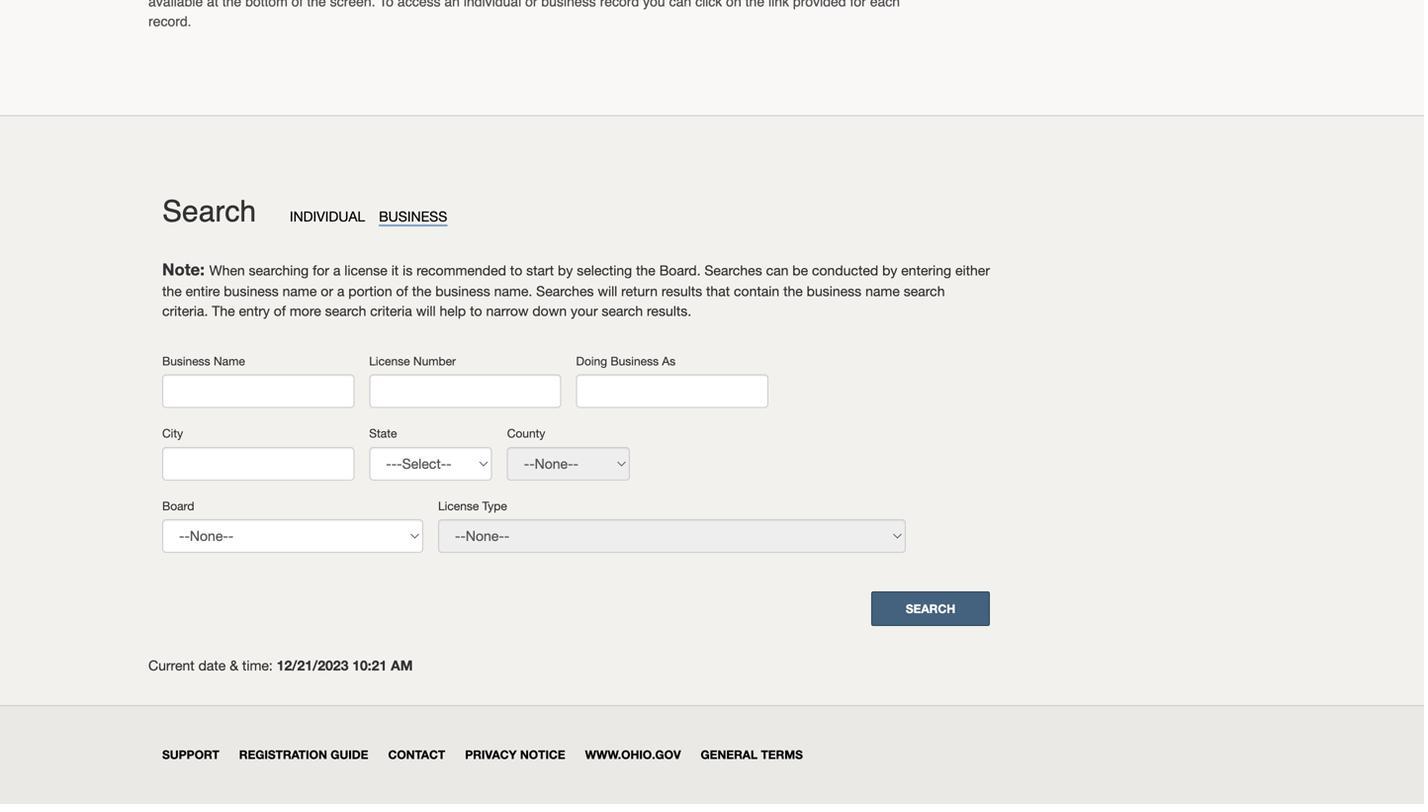 Task type: vqa. For each thing, say whether or not it's contained in the screenshot.
"entire" at top
yes



Task type: describe. For each thing, give the bounding box(es) containing it.
privacy notice link
[[465, 748, 566, 762]]

as
[[662, 354, 676, 368]]

your
[[571, 303, 598, 319]]

1 vertical spatial will
[[416, 303, 436, 319]]

license
[[345, 262, 388, 279]]

down
[[533, 303, 567, 319]]

the down be
[[784, 283, 803, 299]]

contact link
[[388, 748, 445, 762]]

start
[[526, 262, 554, 279]]

0 vertical spatial a
[[333, 262, 341, 279]]

0 vertical spatial searches
[[705, 262, 763, 279]]

entering
[[902, 262, 952, 279]]

when
[[209, 262, 245, 279]]

2 name from the left
[[866, 283, 900, 299]]

help
[[440, 303, 466, 319]]

12/21/2023
[[277, 657, 349, 674]]

1 horizontal spatial to
[[510, 262, 523, 279]]

registration guide
[[239, 748, 368, 762]]

guide
[[331, 748, 368, 762]]

general terms
[[701, 748, 803, 762]]

1 name from the left
[[283, 283, 317, 299]]

contact
[[388, 748, 445, 762]]

the
[[212, 303, 235, 319]]

support link
[[162, 748, 219, 762]]

criteria
[[370, 303, 412, 319]]

individual
[[290, 208, 365, 225]]

License Number text field
[[369, 375, 561, 408]]

Business Name text field
[[162, 375, 354, 408]]

license for license number
[[369, 354, 410, 368]]

selecting
[[577, 262, 632, 279]]

1 business from the left
[[224, 283, 279, 299]]

license type
[[438, 499, 507, 513]]

conducted
[[812, 262, 879, 279]]

be
[[793, 262, 808, 279]]

return
[[622, 283, 658, 299]]

current date & time: 12/21/2023 10:21 am
[[148, 657, 413, 674]]

license number
[[369, 354, 456, 368]]

notice
[[520, 748, 566, 762]]

results
[[662, 283, 703, 299]]

registration
[[239, 748, 327, 762]]

when searching for a license it is recommended to start by selecting the board. searches can be conducted by entering either the entire business name or a portion of the business name. searches will return results that contain the business name search criteria. the entry of more search criteria will help to narrow down your search results.
[[162, 262, 990, 319]]

1 by from the left
[[558, 262, 573, 279]]

note:
[[162, 259, 209, 279]]

0 horizontal spatial of
[[274, 303, 286, 319]]

it
[[391, 262, 399, 279]]

the up the criteria.
[[162, 283, 182, 299]]

0 vertical spatial of
[[396, 283, 408, 299]]

www.ohio.gov
[[585, 748, 681, 762]]

results.
[[647, 303, 692, 319]]

&
[[230, 657, 238, 674]]

the down "is"
[[412, 283, 432, 299]]



Task type: locate. For each thing, give the bounding box(es) containing it.
business left 'name'
[[162, 354, 210, 368]]

can
[[766, 262, 789, 279]]

license for license type
[[438, 499, 479, 513]]

will
[[598, 283, 618, 299], [416, 303, 436, 319]]

2 business from the left
[[436, 283, 490, 299]]

by left entering
[[883, 262, 898, 279]]

0 vertical spatial to
[[510, 262, 523, 279]]

0 vertical spatial will
[[598, 283, 618, 299]]

business for individual business
[[379, 208, 447, 225]]

general terms link
[[701, 748, 803, 762]]

name.
[[494, 283, 533, 299]]

searches up down
[[536, 283, 594, 299]]

individual link
[[290, 208, 369, 225]]

0 vertical spatial license
[[369, 354, 410, 368]]

0 horizontal spatial by
[[558, 262, 573, 279]]

am
[[391, 657, 413, 674]]

1 horizontal spatial search
[[602, 303, 643, 319]]

0 horizontal spatial search
[[325, 303, 366, 319]]

0 horizontal spatial searches
[[536, 283, 594, 299]]

www.ohio.gov link
[[585, 748, 681, 762]]

either
[[956, 262, 990, 279]]

search down or
[[325, 303, 366, 319]]

name
[[283, 283, 317, 299], [866, 283, 900, 299]]

of
[[396, 283, 408, 299], [274, 303, 286, 319]]

None button
[[872, 592, 990, 626]]

current
[[148, 657, 195, 674]]

a
[[333, 262, 341, 279], [337, 283, 345, 299]]

business down conducted
[[807, 283, 862, 299]]

0 horizontal spatial business
[[162, 354, 210, 368]]

will left help
[[416, 303, 436, 319]]

0 horizontal spatial license
[[369, 354, 410, 368]]

doing
[[576, 354, 608, 368]]

1 vertical spatial license
[[438, 499, 479, 513]]

business left as at the top left
[[611, 354, 659, 368]]

business for doing business as
[[611, 354, 659, 368]]

type
[[482, 499, 507, 513]]

business link
[[379, 208, 447, 227]]

1 vertical spatial to
[[470, 303, 482, 319]]

2 by from the left
[[883, 262, 898, 279]]

privacy
[[465, 748, 517, 762]]

business
[[379, 208, 447, 225], [162, 354, 210, 368], [611, 354, 659, 368]]

state
[[369, 427, 397, 440]]

will down selecting
[[598, 283, 618, 299]]

criteria.
[[162, 303, 208, 319]]

search
[[904, 283, 945, 299], [325, 303, 366, 319], [602, 303, 643, 319]]

to up the name.
[[510, 262, 523, 279]]

is
[[403, 262, 413, 279]]

business up "is"
[[379, 208, 447, 225]]

searches
[[705, 262, 763, 279], [536, 283, 594, 299]]

searching
[[249, 262, 309, 279]]

business down recommended
[[436, 283, 490, 299]]

support
[[162, 748, 219, 762]]

license left type
[[438, 499, 479, 513]]

1 vertical spatial a
[[337, 283, 345, 299]]

license left number
[[369, 354, 410, 368]]

business up entry
[[224, 283, 279, 299]]

1 horizontal spatial business
[[379, 208, 447, 225]]

recommended
[[417, 262, 506, 279]]

City text field
[[162, 447, 354, 481]]

county
[[507, 427, 546, 440]]

narrow
[[486, 303, 529, 319]]

1 horizontal spatial searches
[[705, 262, 763, 279]]

2 horizontal spatial search
[[904, 283, 945, 299]]

the up return
[[636, 262, 656, 279]]

portion
[[349, 283, 392, 299]]

entry
[[239, 303, 270, 319]]

registration guide link
[[239, 748, 368, 762]]

0 horizontal spatial name
[[283, 283, 317, 299]]

search
[[162, 194, 256, 229]]

0 horizontal spatial will
[[416, 303, 436, 319]]

3 business from the left
[[807, 283, 862, 299]]

1 horizontal spatial license
[[438, 499, 479, 513]]

to right help
[[470, 303, 482, 319]]

individual business
[[290, 208, 447, 225]]

1 vertical spatial of
[[274, 303, 286, 319]]

number
[[413, 354, 456, 368]]

10:21
[[352, 657, 387, 674]]

1 vertical spatial searches
[[536, 283, 594, 299]]

contain
[[734, 283, 780, 299]]

2 horizontal spatial business
[[611, 354, 659, 368]]

for
[[313, 262, 329, 279]]

business
[[224, 283, 279, 299], [436, 283, 490, 299], [807, 283, 862, 299]]

name up more
[[283, 283, 317, 299]]

board
[[162, 499, 194, 513]]

business name
[[162, 354, 245, 368]]

license
[[369, 354, 410, 368], [438, 499, 479, 513]]

or
[[321, 283, 333, 299]]

to
[[510, 262, 523, 279], [470, 303, 482, 319]]

by right start at the top of page
[[558, 262, 573, 279]]

2 horizontal spatial business
[[807, 283, 862, 299]]

name
[[214, 354, 245, 368]]

of down "is"
[[396, 283, 408, 299]]

of right entry
[[274, 303, 286, 319]]

a right or
[[337, 283, 345, 299]]

searches up that
[[705, 262, 763, 279]]

by
[[558, 262, 573, 279], [883, 262, 898, 279]]

0 horizontal spatial business
[[224, 283, 279, 299]]

1 horizontal spatial name
[[866, 283, 900, 299]]

1 horizontal spatial by
[[883, 262, 898, 279]]

general
[[701, 748, 758, 762]]

0 horizontal spatial to
[[470, 303, 482, 319]]

time:
[[242, 657, 273, 674]]

privacy notice
[[465, 748, 566, 762]]

1 horizontal spatial will
[[598, 283, 618, 299]]

terms
[[761, 748, 803, 762]]

search down return
[[602, 303, 643, 319]]

1 horizontal spatial business
[[436, 283, 490, 299]]

board.
[[660, 262, 701, 279]]

search down entering
[[904, 283, 945, 299]]

doing business as
[[576, 354, 676, 368]]

Doing Business As text field
[[576, 375, 768, 408]]

more
[[290, 303, 321, 319]]

1 horizontal spatial of
[[396, 283, 408, 299]]

entire
[[186, 283, 220, 299]]

that
[[706, 283, 730, 299]]

name down conducted
[[866, 283, 900, 299]]

date
[[198, 657, 226, 674]]

a right for
[[333, 262, 341, 279]]

the
[[636, 262, 656, 279], [162, 283, 182, 299], [412, 283, 432, 299], [784, 283, 803, 299]]

city
[[162, 427, 183, 440]]



